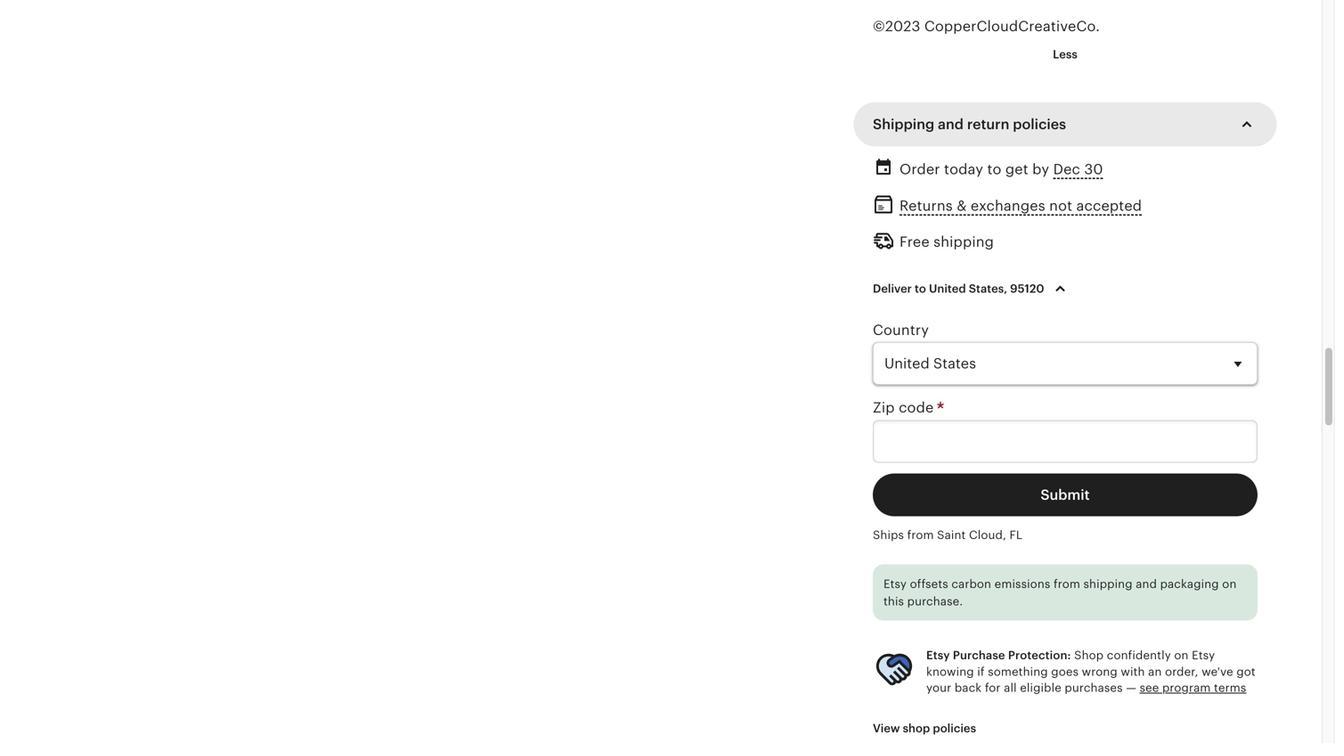 Task type: locate. For each thing, give the bounding box(es) containing it.
purchase.
[[908, 595, 964, 608]]

an
[[1149, 665, 1163, 679]]

1 horizontal spatial to
[[988, 161, 1002, 177]]

1 vertical spatial and
[[1136, 578, 1158, 591]]

etsy up the we've
[[1193, 649, 1216, 662]]

ships
[[873, 528, 905, 542]]

1 horizontal spatial policies
[[1013, 116, 1067, 132]]

0 horizontal spatial from
[[908, 528, 934, 542]]

shop confidently on etsy knowing if something goes wrong with an order, we've got your back for all eligible purchases —
[[927, 649, 1256, 695]]

cloud,
[[970, 528, 1007, 542]]

on right packaging
[[1223, 578, 1237, 591]]

program
[[1163, 681, 1212, 695]]

and inside shipping and return policies dropdown button
[[938, 116, 964, 132]]

view shop policies button
[[860, 712, 990, 743]]

policies up by
[[1013, 116, 1067, 132]]

view shop policies
[[873, 722, 977, 735]]

got
[[1237, 665, 1256, 679]]

today
[[945, 161, 984, 177]]

0 vertical spatial policies
[[1013, 116, 1067, 132]]

free
[[900, 234, 930, 250]]

shipping
[[934, 234, 995, 250], [1084, 578, 1133, 591]]

policies inside dropdown button
[[1013, 116, 1067, 132]]

1 horizontal spatial etsy
[[927, 649, 951, 662]]

1 horizontal spatial from
[[1054, 578, 1081, 591]]

offsets
[[910, 578, 949, 591]]

1 horizontal spatial shipping
[[1084, 578, 1133, 591]]

free shipping
[[900, 234, 995, 250]]

states,
[[969, 282, 1008, 295]]

0 vertical spatial shipping
[[934, 234, 995, 250]]

etsy for etsy offsets carbon emissions from shipping and packaging on this purchase.
[[884, 578, 907, 591]]

shipping and return policies button
[[857, 103, 1274, 146]]

knowing
[[927, 665, 975, 679]]

all
[[1004, 681, 1017, 695]]

2 horizontal spatial etsy
[[1193, 649, 1216, 662]]

from inside etsy offsets carbon emissions from shipping and packaging on this purchase.
[[1054, 578, 1081, 591]]

1 vertical spatial policies
[[933, 722, 977, 735]]

fl
[[1010, 528, 1023, 542]]

1 vertical spatial from
[[1054, 578, 1081, 591]]

1 horizontal spatial on
[[1223, 578, 1237, 591]]

order today to get by dec 30
[[900, 161, 1104, 177]]

on
[[1223, 578, 1237, 591], [1175, 649, 1189, 662]]

etsy offsets carbon emissions from shipping and packaging on this purchase.
[[884, 578, 1237, 608]]

exchanges
[[971, 198, 1046, 214]]

1 horizontal spatial and
[[1136, 578, 1158, 591]]

0 horizontal spatial policies
[[933, 722, 977, 735]]

0 vertical spatial and
[[938, 116, 964, 132]]

from right emissions
[[1054, 578, 1081, 591]]

from
[[908, 528, 934, 542], [1054, 578, 1081, 591]]

coppercloudcreativeco.
[[925, 18, 1101, 34]]

95120
[[1011, 282, 1045, 295]]

and
[[938, 116, 964, 132], [1136, 578, 1158, 591]]

1 vertical spatial shipping
[[1084, 578, 1133, 591]]

shipping inside etsy offsets carbon emissions from shipping and packaging on this purchase.
[[1084, 578, 1133, 591]]

0 vertical spatial from
[[908, 528, 934, 542]]

order,
[[1166, 665, 1199, 679]]

goes
[[1052, 665, 1079, 679]]

etsy up this
[[884, 578, 907, 591]]

Zip code text field
[[873, 420, 1258, 463]]

etsy
[[884, 578, 907, 591], [927, 649, 951, 662], [1193, 649, 1216, 662]]

for
[[985, 681, 1001, 695]]

0 horizontal spatial etsy
[[884, 578, 907, 591]]

1 vertical spatial to
[[915, 282, 927, 295]]

0 horizontal spatial and
[[938, 116, 964, 132]]

policies
[[1013, 116, 1067, 132], [933, 722, 977, 735]]

©2023
[[873, 18, 921, 34]]

your
[[927, 681, 952, 695]]

0 horizontal spatial shipping
[[934, 234, 995, 250]]

something
[[989, 665, 1049, 679]]

to
[[988, 161, 1002, 177], [915, 282, 927, 295]]

protection:
[[1009, 649, 1072, 662]]

0 horizontal spatial on
[[1175, 649, 1189, 662]]

we've
[[1202, 665, 1234, 679]]

etsy inside etsy offsets carbon emissions from shipping and packaging on this purchase.
[[884, 578, 907, 591]]

to inside dropdown button
[[915, 282, 927, 295]]

etsy up knowing
[[927, 649, 951, 662]]

less button
[[1040, 38, 1092, 71]]

shipping down &
[[934, 234, 995, 250]]

policies right shop
[[933, 722, 977, 735]]

0 vertical spatial to
[[988, 161, 1002, 177]]

0 horizontal spatial to
[[915, 282, 927, 295]]

to left get
[[988, 161, 1002, 177]]

shipping
[[873, 116, 935, 132]]

to left united
[[915, 282, 927, 295]]

and left packaging
[[1136, 578, 1158, 591]]

shipping up shop
[[1084, 578, 1133, 591]]

shipping and return policies
[[873, 116, 1067, 132]]

shop
[[1075, 649, 1104, 662]]

and left return
[[938, 116, 964, 132]]

deliver to united states, 95120
[[873, 282, 1045, 295]]

back
[[955, 681, 982, 695]]

from left saint
[[908, 528, 934, 542]]

0 vertical spatial on
[[1223, 578, 1237, 591]]

see program terms
[[1140, 681, 1247, 695]]

on up "order,"
[[1175, 649, 1189, 662]]

1 vertical spatial on
[[1175, 649, 1189, 662]]



Task type: describe. For each thing, give the bounding box(es) containing it.
this
[[884, 595, 905, 608]]

dec
[[1054, 161, 1081, 177]]

saint
[[938, 528, 966, 542]]

returns & exchanges not accepted button
[[900, 193, 1143, 219]]

with
[[1121, 665, 1146, 679]]

emissions
[[995, 578, 1051, 591]]

see
[[1140, 681, 1160, 695]]

see program terms link
[[1140, 681, 1247, 695]]

packaging
[[1161, 578, 1220, 591]]

zip
[[873, 400, 895, 416]]

&
[[957, 198, 967, 214]]

ships from saint cloud, fl
[[873, 528, 1023, 542]]

etsy inside shop confidently on etsy knowing if something goes wrong with an order, we've got your back for all eligible purchases —
[[1193, 649, 1216, 662]]

return
[[968, 116, 1010, 132]]

submit
[[1041, 487, 1090, 503]]

if
[[978, 665, 985, 679]]

eligible
[[1021, 681, 1062, 695]]

purchase
[[953, 649, 1006, 662]]

confidently
[[1108, 649, 1172, 662]]

carbon
[[952, 578, 992, 591]]

deliver
[[873, 282, 912, 295]]

policies inside button
[[933, 722, 977, 735]]

submit button
[[873, 474, 1258, 516]]

less
[[1054, 48, 1078, 61]]

etsy for etsy purchase protection:
[[927, 649, 951, 662]]

30
[[1085, 161, 1104, 177]]

returns
[[900, 198, 953, 214]]

not
[[1050, 198, 1073, 214]]

on inside shop confidently on etsy knowing if something goes wrong with an order, we've got your back for all eligible purchases —
[[1175, 649, 1189, 662]]

on inside etsy offsets carbon emissions from shipping and packaging on this purchase.
[[1223, 578, 1237, 591]]

wrong
[[1082, 665, 1118, 679]]

and inside etsy offsets carbon emissions from shipping and packaging on this purchase.
[[1136, 578, 1158, 591]]

terms
[[1215, 681, 1247, 695]]

returns & exchanges not accepted
[[900, 198, 1143, 214]]

country
[[873, 322, 930, 338]]

code
[[899, 400, 934, 416]]

deliver to united states, 95120 button
[[860, 270, 1085, 307]]

order
[[900, 161, 941, 177]]

by
[[1033, 161, 1050, 177]]

view
[[873, 722, 900, 735]]

dec 30 button
[[1054, 156, 1104, 182]]

etsy purchase protection:
[[927, 649, 1072, 662]]

purchases
[[1065, 681, 1123, 695]]

get
[[1006, 161, 1029, 177]]

©2023 coppercloudcreativeco.
[[873, 18, 1101, 34]]

united
[[929, 282, 967, 295]]

zip code
[[873, 400, 938, 416]]

—
[[1127, 681, 1137, 695]]

shop
[[903, 722, 931, 735]]

accepted
[[1077, 198, 1143, 214]]



Task type: vqa. For each thing, say whether or not it's contained in the screenshot.
Shipping
yes



